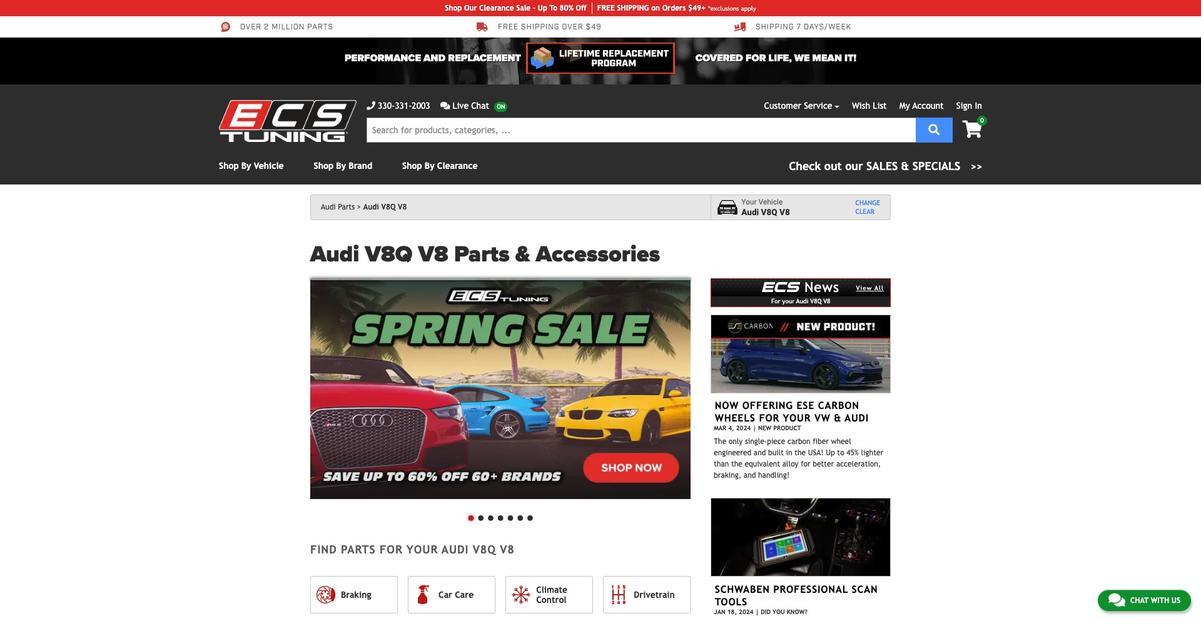 Task type: describe. For each thing, give the bounding box(es) containing it.
professional
[[774, 583, 849, 595]]

product
[[773, 425, 801, 432]]

| inside schwaben professional scan tools jan 18, 2024 | did you know?
[[755, 608, 759, 615]]

1 vertical spatial chat
[[1131, 596, 1149, 605]]

vehicle inside your vehicle audi v8q v8
[[759, 198, 783, 207]]

jan
[[714, 608, 726, 615]]

v8q inside your vehicle audi v8q v8
[[761, 207, 778, 217]]

list
[[873, 101, 887, 111]]

over
[[562, 23, 584, 32]]

drivetrain link
[[603, 576, 691, 614]]

only
[[729, 437, 743, 446]]

comments image
[[1109, 593, 1126, 608]]

ping
[[633, 4, 649, 13]]

wish
[[852, 101, 870, 111]]

Search text field
[[367, 118, 916, 143]]

shop by brand link
[[314, 161, 372, 171]]

4,
[[728, 425, 734, 432]]

2003
[[412, 101, 430, 111]]

life,
[[769, 52, 792, 64]]

new
[[758, 425, 772, 432]]

2024 inside now offering ese carbon wheels for your vw & audi mar 4, 2024 | new product the only single-piece carbon fiber wheel engineered and built in the usa! up to 45% lighter than the equivalent alloy for better acceleration, braking, and handling!
[[736, 425, 751, 432]]

shop for shop by vehicle
[[219, 161, 239, 171]]

shipping
[[521, 23, 560, 32]]

care
[[455, 590, 474, 600]]

0 horizontal spatial chat
[[471, 101, 489, 111]]

change link
[[856, 199, 881, 207]]

on
[[651, 4, 660, 13]]

shopping cart image
[[963, 121, 982, 138]]

7 • from the left
[[525, 506, 535, 528]]

generic - ecs spring sale image
[[310, 278, 691, 499]]

braking
[[341, 590, 371, 600]]

tools
[[715, 596, 748, 608]]

330-
[[378, 101, 395, 111]]

$49
[[586, 23, 602, 32]]

now offering ese carbon wheels for your vw & audi image
[[711, 315, 891, 393]]

5 • from the left
[[506, 506, 515, 528]]

parts for find parts for your audi v8q v8
[[341, 543, 376, 556]]

for
[[746, 52, 766, 64]]

apply
[[741, 5, 756, 12]]

live chat
[[453, 101, 489, 111]]

1 vertical spatial parts
[[454, 241, 510, 268]]

0 horizontal spatial your
[[407, 543, 438, 556]]

0 horizontal spatial vehicle
[[254, 161, 284, 171]]

climate
[[536, 585, 568, 595]]

know?
[[787, 608, 808, 615]]

over 2 million parts link
[[219, 21, 333, 33]]

free shipping over $49
[[498, 23, 602, 32]]

braking link
[[310, 576, 398, 614]]

accessories
[[536, 241, 660, 268]]

shop our clearance sale - up to 80% off link
[[445, 3, 592, 14]]

scan
[[852, 583, 878, 595]]

now offering ese carbon wheels for your vw & audi link
[[715, 400, 869, 424]]

change clear
[[856, 199, 881, 215]]

offering
[[743, 400, 793, 412]]

covered for life, we mean it!
[[696, 52, 857, 64]]

your inside now offering ese carbon wheels for your vw & audi mar 4, 2024 | new product the only single-piece carbon fiber wheel engineered and built in the usa! up to 45% lighter than the equivalent alloy for better acceleration, braking, and handling!
[[783, 412, 811, 424]]

audi parts link
[[321, 203, 361, 211]]

your vehicle audi v8q v8
[[742, 198, 790, 217]]

carbon
[[788, 437, 811, 446]]

& inside now offering ese carbon wheels for your vw & audi mar 4, 2024 | new product the only single-piece carbon fiber wheel engineered and built in the usa! up to 45% lighter than the equivalent alloy for better acceleration, braking, and handling!
[[834, 412, 842, 424]]

single-
[[745, 437, 767, 446]]

$49+
[[688, 4, 706, 13]]

performance and replacement
[[345, 52, 521, 64]]

engineered
[[714, 448, 752, 457]]

handling!
[[758, 471, 790, 480]]

you
[[773, 608, 785, 615]]

off
[[576, 4, 587, 13]]

parts for audi parts
[[338, 203, 355, 211]]

service
[[804, 101, 832, 111]]

mar
[[714, 425, 727, 432]]

1 • from the left
[[466, 506, 476, 528]]

control
[[536, 595, 567, 605]]

330-331-2003 link
[[367, 99, 430, 113]]

audi inside your vehicle audi v8q v8
[[742, 207, 759, 217]]

shop by brand
[[314, 161, 372, 171]]

mean
[[813, 52, 842, 64]]

wish list
[[852, 101, 887, 111]]

now offering ese carbon wheels for your vw & audi mar 4, 2024 | new product the only single-piece carbon fiber wheel engineered and built in the usa! up to 45% lighter than the equivalent alloy for better acceleration, braking, and handling!
[[714, 400, 884, 480]]

shipping 7 days/week link
[[735, 21, 852, 33]]

sign in link
[[957, 101, 982, 111]]

fiber
[[813, 437, 829, 446]]

330-331-2003
[[378, 101, 430, 111]]

free ship ping on orders $49+ *exclusions apply
[[597, 4, 756, 13]]

0 horizontal spatial &
[[515, 241, 530, 268]]

carbon
[[818, 400, 860, 412]]

1 vertical spatial and
[[744, 471, 756, 480]]

up inside now offering ese carbon wheels for your vw & audi mar 4, 2024 | new product the only single-piece carbon fiber wheel engineered and built in the usa! up to 45% lighter than the equivalent alloy for better acceleration, braking, and handling!
[[826, 448, 835, 457]]

my account
[[900, 101, 944, 111]]

vw
[[815, 412, 831, 424]]

• • • • • • •
[[466, 506, 535, 528]]

shop for shop by brand
[[314, 161, 334, 171]]

by for brand
[[336, 161, 346, 171]]

& inside "link"
[[901, 160, 909, 173]]

did
[[761, 608, 771, 615]]

*exclusions apply link
[[708, 3, 756, 13]]

for inside now offering ese carbon wheels for your vw & audi mar 4, 2024 | new product the only single-piece carbon fiber wheel engineered and built in the usa! up to 45% lighter than the equivalent alloy for better acceleration, braking, and handling!
[[759, 412, 780, 424]]

wish list link
[[852, 101, 887, 111]]

over
[[240, 23, 262, 32]]

shipping 7 days/week
[[756, 23, 852, 32]]

my account link
[[900, 101, 944, 111]]

free shipping over $49 link
[[477, 21, 602, 33]]

audi v8q v8
[[363, 203, 407, 211]]



Task type: locate. For each thing, give the bounding box(es) containing it.
1 vertical spatial up
[[826, 448, 835, 457]]

1 horizontal spatial your
[[782, 298, 795, 304]]

1 horizontal spatial chat
[[1131, 596, 1149, 605]]

braking,
[[714, 471, 742, 480]]

by for vehicle
[[241, 161, 251, 171]]

clearance down live
[[437, 161, 478, 171]]

v8
[[398, 203, 407, 211], [780, 207, 790, 217], [418, 241, 448, 268], [824, 298, 831, 304], [500, 543, 515, 556]]

shop inside shop our clearance sale - up to 80% off link
[[445, 4, 462, 13]]

2024 inside schwaben professional scan tools jan 18, 2024 | did you know?
[[739, 608, 754, 615]]

1 vertical spatial &
[[515, 241, 530, 268]]

1 vertical spatial 2024
[[739, 608, 754, 615]]

1 vertical spatial your
[[783, 412, 811, 424]]

up left the to
[[826, 448, 835, 457]]

| left new
[[753, 425, 756, 432]]

the
[[714, 437, 727, 446]]

your
[[782, 298, 795, 304], [407, 543, 438, 556]]

0 horizontal spatial by
[[241, 161, 251, 171]]

specials
[[913, 160, 961, 173]]

up right - on the top of the page
[[538, 4, 547, 13]]

in
[[975, 101, 982, 111]]

0 vertical spatial &
[[901, 160, 909, 173]]

million
[[272, 23, 305, 32]]

your up car care link
[[407, 543, 438, 556]]

shop by clearance
[[402, 161, 478, 171]]

0 horizontal spatial the
[[731, 460, 743, 468]]

2 vertical spatial parts
[[341, 543, 376, 556]]

climate control
[[536, 585, 568, 605]]

customer
[[764, 101, 802, 111]]

the down the engineered
[[731, 460, 743, 468]]

2 • from the left
[[476, 506, 486, 528]]

0 vertical spatial for
[[771, 298, 781, 304]]

2 horizontal spatial &
[[901, 160, 909, 173]]

0 link
[[953, 116, 987, 140]]

0 horizontal spatial your
[[742, 198, 757, 207]]

ship
[[617, 4, 633, 13]]

clearance for our
[[479, 4, 514, 13]]

-
[[533, 4, 536, 13]]

7
[[797, 23, 802, 32]]

for down 'ecs'
[[771, 298, 781, 304]]

us
[[1172, 596, 1181, 605]]

1 vertical spatial clearance
[[437, 161, 478, 171]]

my
[[900, 101, 910, 111]]

for
[[771, 298, 781, 304], [759, 412, 780, 424]]

with
[[1151, 596, 1169, 605]]

1 vertical spatial |
[[755, 608, 759, 615]]

*exclusions
[[708, 5, 739, 12]]

schwaben
[[715, 583, 770, 595]]

by
[[241, 161, 251, 171], [336, 161, 346, 171], [425, 161, 435, 171]]

| inside now offering ese carbon wheels for your vw & audi mar 4, 2024 | new product the only single-piece carbon fiber wheel engineered and built in the usa! up to 45% lighter than the equivalent alloy for better acceleration, braking, and handling!
[[753, 425, 756, 432]]

shop
[[445, 4, 462, 13], [219, 161, 239, 171], [314, 161, 334, 171], [402, 161, 422, 171]]

clearance up free
[[479, 4, 514, 13]]

1 vertical spatial vehicle
[[759, 198, 783, 207]]

up
[[538, 4, 547, 13], [826, 448, 835, 457]]

wheels
[[715, 412, 756, 424]]

audi
[[321, 203, 336, 211], [363, 203, 379, 211], [742, 207, 759, 217], [310, 241, 359, 268], [796, 298, 809, 304], [845, 412, 869, 424], [442, 543, 469, 556]]

schwaben professional scan tools image
[[711, 498, 891, 577]]

0 vertical spatial chat
[[471, 101, 489, 111]]

0 horizontal spatial clearance
[[437, 161, 478, 171]]

1 horizontal spatial &
[[834, 412, 842, 424]]

to
[[550, 4, 557, 13]]

by for clearance
[[425, 161, 435, 171]]

clear link
[[856, 207, 881, 216]]

shop for shop by clearance
[[402, 161, 422, 171]]

search image
[[929, 124, 940, 135]]

days/week
[[804, 23, 852, 32]]

alloy
[[783, 460, 799, 468]]

clearance for by
[[437, 161, 478, 171]]

1 by from the left
[[241, 161, 251, 171]]

1 horizontal spatial by
[[336, 161, 346, 171]]

all
[[875, 285, 884, 292]]

by left brand on the left of page
[[336, 161, 346, 171]]

1 horizontal spatial the
[[795, 448, 806, 457]]

free
[[597, 4, 615, 13]]

acceleration,
[[836, 460, 881, 468]]

replacement
[[448, 52, 521, 64]]

by down ecs tuning image
[[241, 161, 251, 171]]

wheel
[[831, 437, 851, 446]]

it!
[[845, 52, 857, 64]]

covered
[[696, 52, 743, 64]]

customer service button
[[764, 99, 840, 113]]

0 vertical spatial and
[[754, 448, 766, 457]]

and down equivalent
[[744, 471, 756, 480]]

v8 inside your vehicle audi v8q v8
[[780, 207, 790, 217]]

live chat link
[[440, 99, 508, 113]]

vehicle
[[254, 161, 284, 171], [759, 198, 783, 207]]

phone image
[[367, 101, 375, 110]]

piece
[[767, 437, 785, 446]]

in
[[786, 448, 792, 457]]

1 horizontal spatial your
[[783, 412, 811, 424]]

| left did
[[755, 608, 759, 615]]

by down "2003"
[[425, 161, 435, 171]]

1 horizontal spatial up
[[826, 448, 835, 457]]

over 2 million parts
[[240, 23, 333, 32]]

1 horizontal spatial for
[[801, 460, 811, 468]]

2 vertical spatial &
[[834, 412, 842, 424]]

for your audi v8q v8
[[771, 298, 831, 304]]

parts
[[338, 203, 355, 211], [454, 241, 510, 268], [341, 543, 376, 556]]

audi v8q v8 parts & accessories
[[310, 241, 660, 268]]

2
[[264, 23, 269, 32]]

3 • from the left
[[486, 506, 496, 528]]

and up equivalent
[[754, 448, 766, 457]]

built
[[768, 448, 784, 457]]

80%
[[560, 4, 574, 13]]

free
[[498, 23, 519, 32]]

chat with us link
[[1098, 590, 1191, 611]]

your down 'ecs'
[[782, 298, 795, 304]]

for inside now offering ese carbon wheels for your vw & audi mar 4, 2024 | new product the only single-piece carbon fiber wheel engineered and built in the usa! up to 45% lighter than the equivalent alloy for better acceleration, braking, and handling!
[[801, 460, 811, 468]]

&
[[901, 160, 909, 173], [515, 241, 530, 268], [834, 412, 842, 424]]

and
[[424, 52, 446, 64]]

for up new
[[759, 412, 780, 424]]

0 vertical spatial vehicle
[[254, 161, 284, 171]]

climate control link
[[506, 576, 593, 614]]

chat right live
[[471, 101, 489, 111]]

comments image
[[440, 101, 450, 110]]

ecs news
[[762, 277, 840, 295]]

car
[[439, 590, 452, 600]]

customer service
[[764, 101, 832, 111]]

45%
[[847, 448, 859, 457]]

schwaben professional scan tools link
[[715, 583, 878, 608]]

your
[[742, 198, 757, 207], [783, 412, 811, 424]]

ecs
[[762, 277, 800, 295]]

shop by vehicle
[[219, 161, 284, 171]]

account
[[913, 101, 944, 111]]

2024 right 18,
[[739, 608, 754, 615]]

sales
[[867, 160, 898, 173]]

sign
[[957, 101, 972, 111]]

1 vertical spatial your
[[407, 543, 438, 556]]

0 vertical spatial your
[[782, 298, 795, 304]]

clearance
[[479, 4, 514, 13], [437, 161, 478, 171]]

for up braking link
[[380, 543, 403, 556]]

the right in
[[795, 448, 806, 457]]

3 by from the left
[[425, 161, 435, 171]]

1 vertical spatial the
[[731, 460, 743, 468]]

|
[[753, 425, 756, 432], [755, 608, 759, 615]]

brand
[[349, 161, 372, 171]]

4 • from the left
[[496, 506, 506, 528]]

2024 right 4,
[[736, 425, 751, 432]]

0 vertical spatial the
[[795, 448, 806, 457]]

18,
[[727, 608, 737, 615]]

0
[[980, 117, 984, 124]]

your inside your vehicle audi v8q v8
[[742, 198, 757, 207]]

chat left with
[[1131, 596, 1149, 605]]

2 horizontal spatial by
[[425, 161, 435, 171]]

1 vertical spatial for
[[759, 412, 780, 424]]

0 vertical spatial |
[[753, 425, 756, 432]]

1 horizontal spatial vehicle
[[759, 198, 783, 207]]

1 horizontal spatial clearance
[[479, 4, 514, 13]]

0 vertical spatial parts
[[338, 203, 355, 211]]

1 vertical spatial for
[[380, 543, 403, 556]]

for down usa!
[[801, 460, 811, 468]]

shipping
[[756, 23, 794, 32]]

0 horizontal spatial up
[[538, 4, 547, 13]]

car care link
[[408, 576, 496, 614]]

0 vertical spatial clearance
[[479, 4, 514, 13]]

lifetime replacement program banner image
[[526, 43, 675, 74]]

shop for shop our clearance sale - up to 80% off
[[445, 4, 462, 13]]

2 by from the left
[[336, 161, 346, 171]]

ecs tuning image
[[219, 100, 357, 142]]

audi inside now offering ese carbon wheels for your vw & audi mar 4, 2024 | new product the only single-piece carbon fiber wheel engineered and built in the usa! up to 45% lighter than the equivalent alloy for better acceleration, braking, and handling!
[[845, 412, 869, 424]]

331-
[[395, 101, 412, 111]]

now
[[715, 400, 739, 412]]

sales & specials link
[[789, 158, 982, 175]]

0 vertical spatial for
[[801, 460, 811, 468]]

6 • from the left
[[515, 506, 525, 528]]

0 vertical spatial up
[[538, 4, 547, 13]]

0 vertical spatial your
[[742, 198, 757, 207]]

0 vertical spatial 2024
[[736, 425, 751, 432]]

the
[[795, 448, 806, 457], [731, 460, 743, 468]]

•
[[466, 506, 476, 528], [476, 506, 486, 528], [486, 506, 496, 528], [496, 506, 506, 528], [506, 506, 515, 528], [515, 506, 525, 528], [525, 506, 535, 528]]

0 horizontal spatial for
[[380, 543, 403, 556]]

sale
[[516, 4, 531, 13]]



Task type: vqa. For each thing, say whether or not it's contained in the screenshot.
Audi in Your Vehicle Audi V8Q V8
yes



